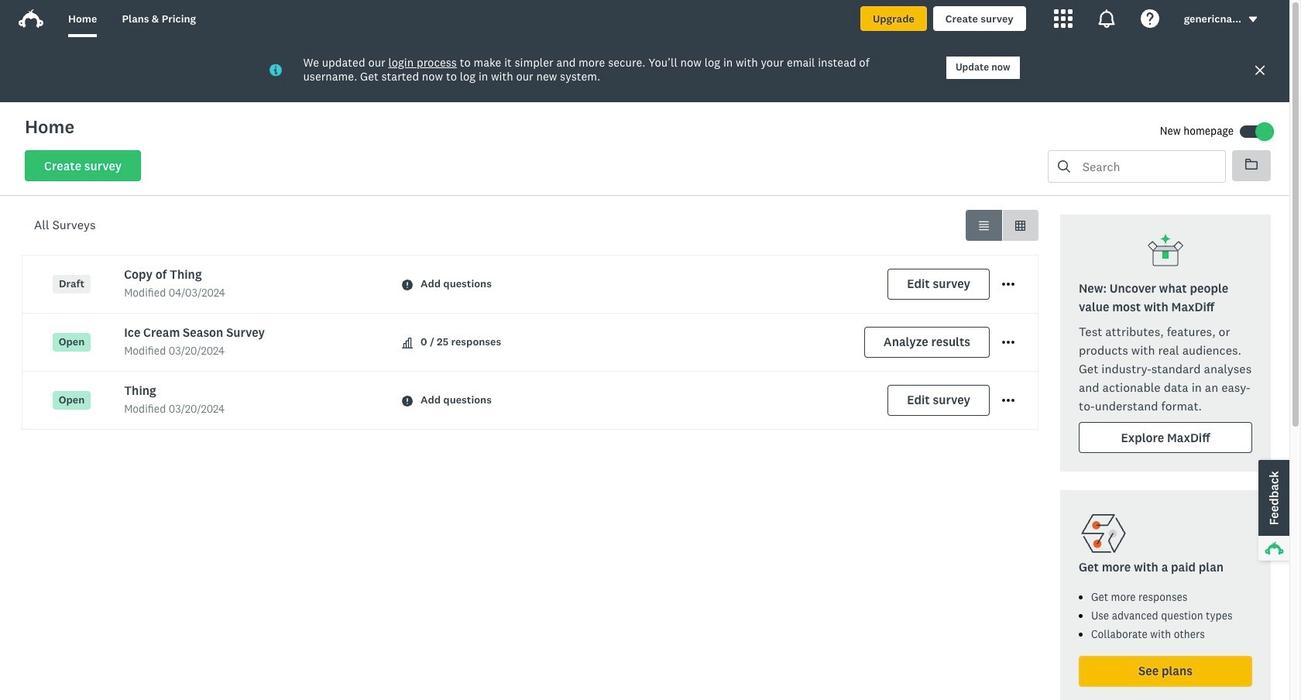 Task type: locate. For each thing, give the bounding box(es) containing it.
max diff icon image
[[1148, 233, 1185, 270]]

1 open menu image from the top
[[1003, 278, 1015, 291]]

notification center icon image
[[1098, 9, 1116, 28]]

products icon image
[[1054, 9, 1073, 28], [1054, 9, 1073, 28]]

group
[[966, 210, 1039, 241]]

0 vertical spatial warning image
[[402, 279, 413, 290]]

open menu image for 1st warning icon from the top
[[1003, 278, 1015, 291]]

brand logo image
[[19, 6, 43, 31], [19, 9, 43, 28]]

folders image
[[1246, 158, 1258, 170]]

response based pricing icon image
[[1079, 509, 1129, 559]]

warning image down response count image
[[402, 396, 413, 406]]

2 open menu image from the top
[[1003, 395, 1015, 407]]

help icon image
[[1141, 9, 1160, 28]]

open menu image
[[1003, 278, 1015, 291], [1003, 395, 1015, 407], [1003, 399, 1015, 402]]

1 vertical spatial warning image
[[402, 396, 413, 406]]

1 brand logo image from the top
[[19, 6, 43, 31]]

3 open menu image from the top
[[1003, 341, 1015, 344]]

dropdown arrow icon image
[[1248, 14, 1259, 25], [1250, 17, 1258, 22]]

folders image
[[1246, 159, 1258, 170]]

1 open menu image from the top
[[1003, 283, 1015, 286]]

x image
[[1255, 64, 1267, 76]]

open menu image
[[1003, 283, 1015, 286], [1003, 337, 1015, 349], [1003, 341, 1015, 344]]

search image
[[1059, 160, 1071, 173]]

2 brand logo image from the top
[[19, 9, 43, 28]]

warning image up response count icon in the left top of the page
[[402, 279, 413, 290]]

warning image
[[402, 279, 413, 290], [402, 396, 413, 406]]



Task type: describe. For each thing, give the bounding box(es) containing it.
open menu image for 1st warning icon from the top
[[1003, 283, 1015, 286]]

1 warning image from the top
[[402, 279, 413, 290]]

Search text field
[[1071, 151, 1226, 182]]

search image
[[1059, 160, 1071, 173]]

2 warning image from the top
[[402, 396, 413, 406]]

2 open menu image from the top
[[1003, 337, 1015, 349]]

3 open menu image from the top
[[1003, 399, 1015, 402]]

open menu image for 2nd warning icon from the top
[[1003, 395, 1015, 407]]

response count image
[[402, 337, 413, 348]]

open menu image for response count icon in the left top of the page
[[1003, 341, 1015, 344]]

response count image
[[402, 337, 413, 348]]



Task type: vqa. For each thing, say whether or not it's contained in the screenshot.
group
yes



